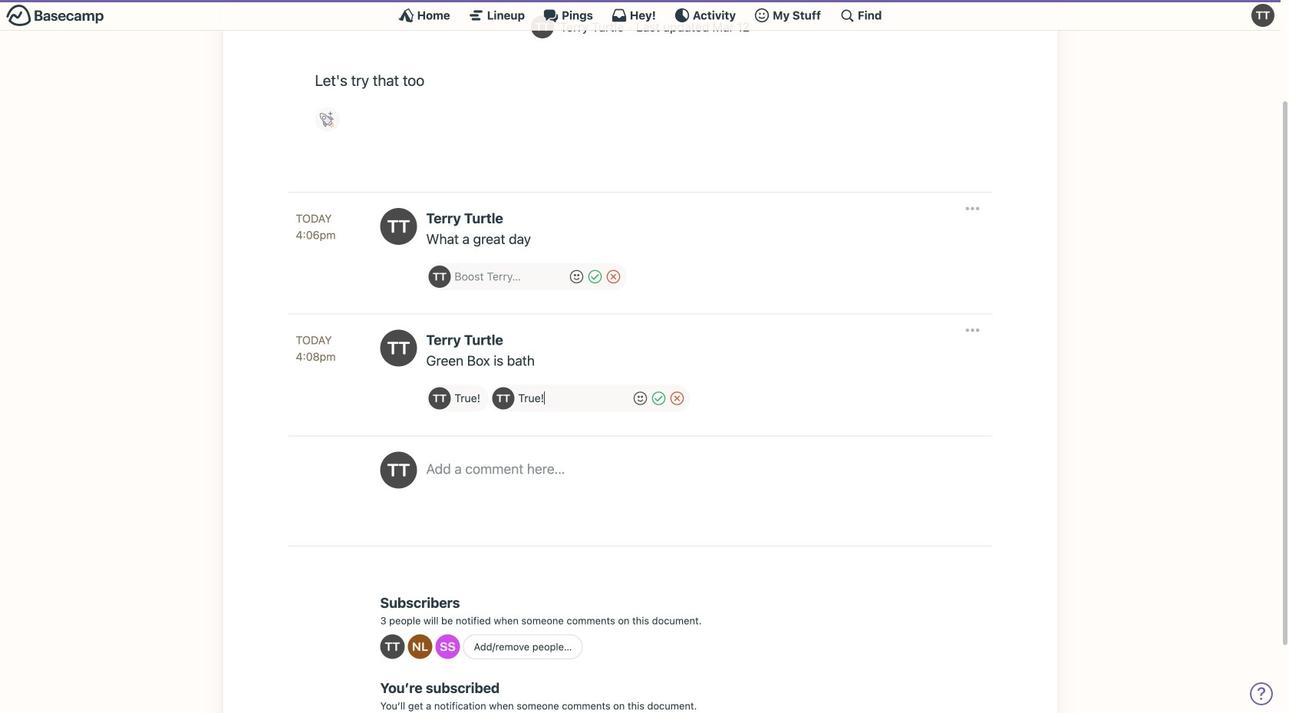 Task type: vqa. For each thing, say whether or not it's contained in the screenshot.
submit submit to the top
yes



Task type: locate. For each thing, give the bounding box(es) containing it.
0 vertical spatial today element
[[296, 210, 332, 227]]

switch accounts image
[[6, 4, 104, 28]]

1 vertical spatial submit submit
[[648, 389, 670, 407]]

mar 12 element
[[713, 20, 750, 34]]

natalie lubich image
[[408, 634, 433, 659]]

today element
[[296, 210, 332, 227], [296, 332, 332, 349]]

today element for 4:08pm element
[[296, 332, 332, 349]]

0 vertical spatial submit submit
[[584, 268, 606, 286]]

0 vertical spatial add a boost element
[[429, 266, 566, 288]]

1 vertical spatial today element
[[296, 332, 332, 349]]

0 horizontal spatial submit submit
[[584, 268, 606, 286]]

1 horizontal spatial submit submit
[[648, 389, 670, 407]]

today element for 4:06pm element
[[296, 210, 332, 227]]

terry t. boosted the comment with 'true!' element
[[426, 385, 489, 412]]

keyboard shortcut: ⌘ + / image
[[840, 8, 855, 23]]

4:08pm element
[[296, 350, 336, 363]]

today element up 4:06pm element
[[296, 210, 332, 227]]

Boost Terry… text field
[[518, 387, 630, 409]]

Boost Terry… text field
[[455, 266, 566, 288]]

add a boost element for submit submit related to boost terry… text field on the left of the page
[[429, 266, 566, 288]]

today element up 4:08pm element
[[296, 332, 332, 349]]

add a boost element for submit submit associated with boost terry… text box
[[492, 387, 630, 409]]

2 today element from the top
[[296, 332, 332, 349]]

add a boost element
[[429, 266, 566, 288], [492, 387, 630, 409]]

1 vertical spatial add a boost element
[[492, 387, 630, 409]]

terry turtle image
[[1252, 4, 1275, 27], [380, 208, 417, 245], [429, 266, 451, 288], [380, 330, 417, 367]]

main element
[[0, 0, 1281, 31]]

sarah silvers image
[[436, 634, 460, 659]]

4:06pm element
[[296, 228, 336, 241]]

Submit submit
[[584, 268, 606, 286], [648, 389, 670, 407]]

terry turtle image
[[531, 15, 554, 38], [429, 387, 451, 409], [492, 387, 514, 409], [380, 452, 417, 488], [380, 634, 405, 659]]

1 today element from the top
[[296, 210, 332, 227]]

terry turtle image inside main element
[[1252, 4, 1275, 27]]



Task type: describe. For each thing, give the bounding box(es) containing it.
terry turtle image inside terry t. boosted the comment with 'true!' element
[[429, 387, 451, 409]]

submit submit for boost terry… text box
[[648, 389, 670, 407]]

submit submit for boost terry… text field on the left of the page
[[584, 268, 606, 286]]



